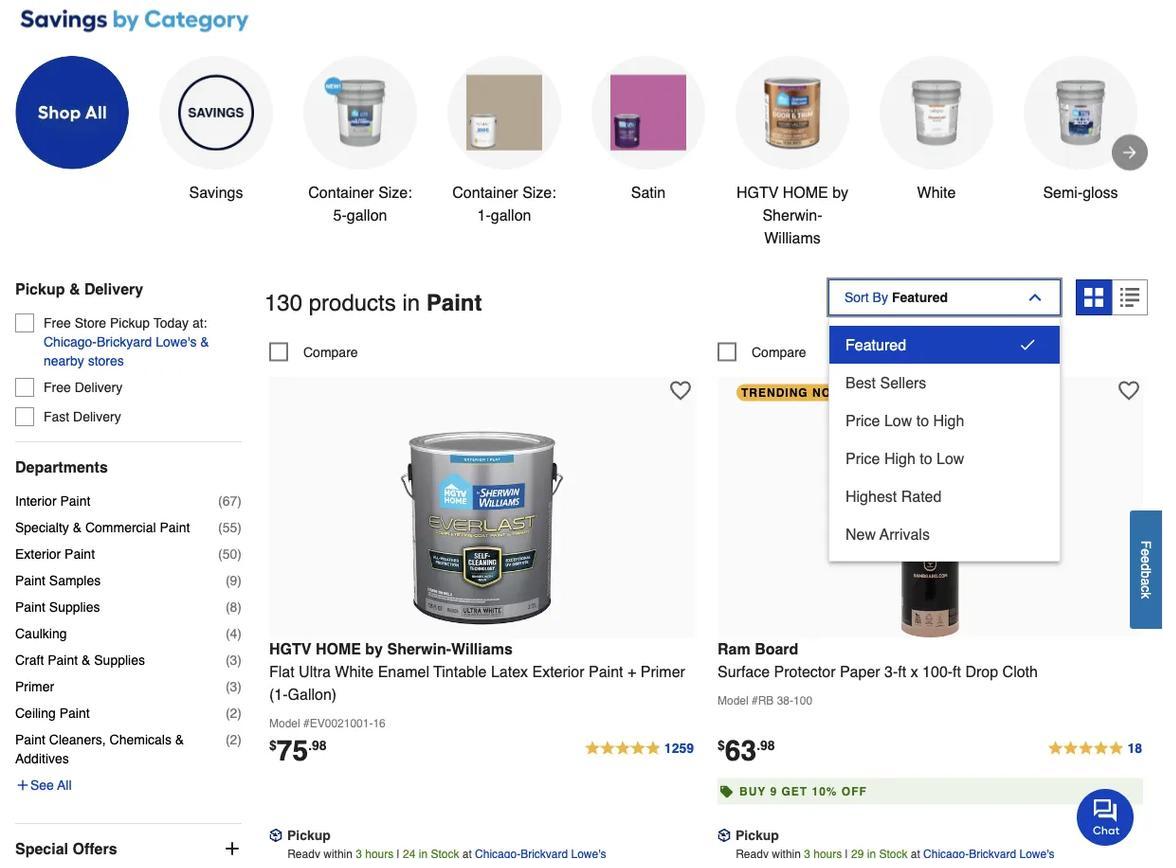 Task type: vqa. For each thing, say whether or not it's contained in the screenshot.
the 9 associated with (
yes



Task type: locate. For each thing, give the bounding box(es) containing it.
1 horizontal spatial compare
[[752, 345, 806, 360]]

2 ( 3 ) from the top
[[226, 680, 242, 695]]

1 .98 from the left
[[308, 739, 327, 754]]

price
[[846, 412, 880, 429], [846, 450, 880, 467]]

100
[[794, 694, 812, 708]]

$ inside $ 63 .98
[[718, 739, 725, 754]]

1 horizontal spatial gallon
[[491, 206, 531, 224]]

$ right 1259
[[718, 739, 725, 754]]

brickyard
[[97, 334, 152, 350]]

container up 5-
[[308, 183, 374, 201]]

0 horizontal spatial plus image
[[15, 778, 30, 793]]

satin button
[[592, 56, 705, 204]]

by inside hgtv home by sherwin- williams
[[833, 183, 849, 201]]

0 horizontal spatial white
[[335, 664, 374, 681]]

0 vertical spatial supplies
[[49, 600, 100, 615]]

10 ) from the top
[[237, 733, 242, 748]]

.98 for 63
[[757, 739, 775, 754]]

0 vertical spatial ( 2 )
[[226, 706, 242, 721]]

1 vertical spatial ( 2 )
[[226, 733, 242, 748]]

1 horizontal spatial $
[[718, 739, 725, 754]]

free down nearby
[[44, 380, 71, 395]]

1 horizontal spatial model
[[718, 694, 749, 708]]

model for flat ultra white enamel tintable latex exterior paint + primer (1-gallon)
[[269, 717, 300, 731]]

( 2 )
[[226, 706, 242, 721], [226, 733, 242, 748]]

c
[[1139, 586, 1154, 592]]

compare inside 5005916541 element
[[303, 345, 358, 360]]

compare for 5005916541 element
[[303, 345, 358, 360]]

price for price high to low
[[846, 450, 880, 467]]

1 vertical spatial #
[[303, 717, 310, 731]]

f
[[1139, 541, 1154, 549]]

1 vertical spatial to
[[920, 450, 932, 467]]

1 gallon from the left
[[347, 206, 387, 224]]

5 stars image for 63
[[1047, 738, 1143, 761]]

pickup & delivery
[[15, 280, 143, 297]]

container for 5-
[[308, 183, 374, 201]]

home down savings brand hgtv home by sherwin-williams image
[[783, 183, 828, 201]]

0 horizontal spatial size:
[[378, 183, 412, 201]]

model # rb 38-100
[[718, 694, 812, 708]]

0 vertical spatial 9
[[230, 573, 237, 589]]

1 horizontal spatial container
[[452, 183, 518, 201]]

& right the chemicals at the left bottom of the page
[[175, 733, 184, 748]]

0 vertical spatial ( 3 )
[[226, 653, 242, 668]]

to for low
[[916, 412, 929, 429]]

3 for primer
[[230, 680, 237, 695]]

primer up ceiling
[[15, 680, 54, 695]]

interior
[[15, 494, 56, 509]]

5005916541 element
[[269, 343, 358, 362]]

actual price $63.98 element
[[718, 735, 775, 767]]

featured
[[846, 336, 906, 353]]

0 horizontal spatial $
[[269, 739, 277, 754]]

3 left (1-
[[230, 680, 237, 695]]

# left 38-
[[752, 694, 758, 708]]

x
[[911, 664, 918, 681]]

semi-gloss
[[1043, 183, 1118, 201]]

highest rated button
[[829, 478, 1060, 516]]

& up store
[[69, 280, 80, 297]]

100-
[[922, 664, 953, 681]]

1 vertical spatial 2
[[230, 733, 237, 748]]

0 horizontal spatial by
[[365, 641, 383, 658]]

0 horizontal spatial pickup image
[[269, 829, 283, 843]]

# up actual price $75.98 element
[[303, 717, 310, 731]]

chicago-brickyard lowe's & nearby stores
[[44, 334, 209, 369]]

0 vertical spatial #
[[752, 694, 758, 708]]

ram board surface protector paper 3-ft x 100-ft drop cloth image
[[820, 419, 1040, 639]]

# for hgtv home by sherwin-williams flat ultra white enamel tintable latex exterior paint + primer (1-gallon)
[[303, 717, 310, 731]]

heart outline image left trending
[[670, 381, 691, 402]]

0 horizontal spatial low
[[884, 412, 912, 429]]

) for ceiling paint
[[237, 706, 242, 721]]

1 horizontal spatial .98
[[757, 739, 775, 754]]

0 vertical spatial model
[[718, 694, 749, 708]]

2 compare from the left
[[752, 345, 806, 360]]

high
[[933, 412, 964, 429], [884, 450, 916, 467]]

pickup up chicago-
[[15, 280, 65, 297]]

8
[[230, 600, 237, 615]]

5 stars image down "+"
[[584, 738, 695, 761]]

ft left drop
[[953, 664, 961, 681]]

gallon for 1-
[[491, 206, 531, 224]]

hgtv inside hgtv home by sherwin- williams
[[736, 183, 779, 201]]

130 products in paint
[[264, 289, 482, 315]]

delivery down 'free delivery'
[[73, 409, 121, 424]]

high down best sellers button
[[933, 412, 964, 429]]

to up rated
[[920, 450, 932, 467]]

model down "surface"
[[718, 694, 749, 708]]

1 free from the top
[[44, 315, 71, 331]]

low down 'price low to high' button
[[937, 450, 964, 467]]

.98 inside $ 75 .98
[[308, 739, 327, 754]]

williams inside hgtv home by sherwin-williams flat ultra white enamel tintable latex exterior paint + primer (1-gallon)
[[451, 641, 513, 658]]

9 for buy
[[770, 785, 777, 799]]

38-
[[777, 694, 794, 708]]

home for hgtv home by sherwin-williams flat ultra white enamel tintable latex exterior paint + primer (1-gallon)
[[316, 641, 361, 658]]

2 size: from the left
[[522, 183, 556, 201]]

0 vertical spatial sherwin-
[[763, 206, 822, 224]]

( 55 )
[[218, 520, 242, 535]]

) for primer
[[237, 680, 242, 695]]

paint up additives
[[15, 733, 45, 748]]

price low to high
[[846, 412, 964, 429]]

.98 for 75
[[308, 739, 327, 754]]

2 2 from the top
[[230, 733, 237, 748]]

1 vertical spatial white
[[335, 664, 374, 681]]

primer right "+"
[[641, 664, 685, 681]]

3
[[230, 653, 237, 668], [230, 680, 237, 695]]

1-
[[477, 206, 491, 224]]

savings paint color family white image
[[899, 75, 975, 151]]

arrivals
[[880, 525, 930, 543]]

.98 down model # ev0021001-16
[[308, 739, 327, 754]]

delivery up free store pickup today at:
[[84, 280, 143, 297]]

primer inside hgtv home by sherwin-williams flat ultra white enamel tintable latex exterior paint + primer (1-gallon)
[[641, 664, 685, 681]]

additives
[[15, 752, 69, 767]]

+
[[628, 664, 636, 681]]

high down the "price low to high"
[[884, 450, 916, 467]]

1 vertical spatial hgtv
[[269, 641, 311, 658]]

home up the ultra
[[316, 641, 361, 658]]

1259
[[664, 741, 694, 756]]

1 ) from the top
[[237, 494, 242, 509]]

1 horizontal spatial #
[[752, 694, 758, 708]]

paint up cleaners,
[[59, 706, 90, 721]]

( 2 ) for paint cleaners, chemicals & additives
[[226, 733, 242, 748]]

plus image
[[15, 778, 30, 793], [223, 840, 242, 859]]

1 vertical spatial supplies
[[94, 653, 145, 668]]

pickup
[[15, 280, 65, 297], [110, 315, 150, 331], [287, 828, 331, 843], [736, 828, 779, 843]]

0 horizontal spatial .98
[[308, 739, 327, 754]]

savings brand hgtv home by sherwin-williams image
[[755, 75, 830, 151]]

price up 'highest'
[[846, 450, 880, 467]]

( 3 ) for craft paint & supplies
[[226, 653, 242, 668]]

compare
[[303, 345, 358, 360], [752, 345, 806, 360]]

3 ) from the top
[[237, 547, 242, 562]]

) for interior paint
[[237, 494, 242, 509]]

2 ) from the top
[[237, 520, 242, 535]]

to up price high to low
[[916, 412, 929, 429]]

home
[[783, 183, 828, 201], [316, 641, 361, 658]]

container for 1-
[[452, 183, 518, 201]]

1 horizontal spatial pickup image
[[718, 829, 731, 843]]

& down at:
[[200, 334, 209, 350]]

$
[[269, 739, 277, 754], [718, 739, 725, 754]]

special
[[15, 840, 68, 858]]

container inside container size: 5-gallon
[[308, 183, 374, 201]]

pickup down "buy"
[[736, 828, 779, 843]]

exterior down specialty on the left
[[15, 547, 61, 562]]

2 ft from the left
[[953, 664, 961, 681]]

1 $ from the left
[[269, 739, 277, 754]]

2 pickup image from the left
[[718, 829, 731, 843]]

1 horizontal spatial home
[[783, 183, 828, 201]]

2 for ceiling paint
[[230, 706, 237, 721]]

paint right commercial
[[160, 520, 190, 535]]

1 horizontal spatial exterior
[[532, 664, 585, 681]]

( for ceiling paint
[[226, 706, 230, 721]]

) for paint samples
[[237, 573, 242, 589]]

white down savings paint color family white image
[[917, 183, 956, 201]]

1 vertical spatial 9
[[770, 785, 777, 799]]

container up 1-
[[452, 183, 518, 201]]

0 horizontal spatial high
[[884, 450, 916, 467]]

2 gallon from the left
[[491, 206, 531, 224]]

0 vertical spatial to
[[916, 412, 929, 429]]

williams inside hgtv home by sherwin- williams
[[764, 229, 821, 246]]

1 horizontal spatial ft
[[953, 664, 961, 681]]

compare up trending
[[752, 345, 806, 360]]

sellers
[[880, 374, 927, 391]]

3 down 4
[[230, 653, 237, 668]]

by inside hgtv home by sherwin-williams flat ultra white enamel tintable latex exterior paint + primer (1-gallon)
[[365, 641, 383, 658]]

gallon inside 'container size: 1-gallon'
[[491, 206, 531, 224]]

5 stars image containing 1259
[[584, 738, 695, 761]]

1 vertical spatial home
[[316, 641, 361, 658]]

1 horizontal spatial primer
[[641, 664, 685, 681]]

savings container size 5-gallon image
[[322, 75, 398, 151]]

1 2 from the top
[[230, 706, 237, 721]]

paint right craft
[[48, 653, 78, 668]]

1 vertical spatial delivery
[[75, 380, 123, 395]]

1 ( 3 ) from the top
[[226, 653, 242, 668]]

compare for 5002292755 element at the top right of page
[[752, 345, 806, 360]]

savings special offers savings image
[[178, 75, 254, 151]]

2 ( 2 ) from the top
[[226, 733, 242, 748]]

2 price from the top
[[846, 450, 880, 467]]

0 horizontal spatial williams
[[451, 641, 513, 658]]

sherwin- for hgtv home by sherwin- williams
[[763, 206, 822, 224]]

primer
[[641, 664, 685, 681], [15, 680, 54, 695]]

0 vertical spatial williams
[[764, 229, 821, 246]]

& inside chicago-brickyard lowe's & nearby stores
[[200, 334, 209, 350]]

satin
[[631, 183, 666, 201]]

size: inside 'container size: 1-gallon'
[[522, 183, 556, 201]]

buy 9 get 10% off
[[739, 785, 867, 799]]

0 vertical spatial exterior
[[15, 547, 61, 562]]

) for specialty & commercial paint
[[237, 520, 242, 535]]

hgtv up flat
[[269, 641, 311, 658]]

2 vertical spatial delivery
[[73, 409, 121, 424]]

0 vertical spatial plus image
[[15, 778, 30, 793]]

plus image inside see all button
[[15, 778, 30, 793]]

0 horizontal spatial #
[[303, 717, 310, 731]]

6 ) from the top
[[237, 626, 242, 642]]

63
[[725, 735, 757, 767]]

savings sheen satin image
[[611, 75, 686, 151]]

5 stars image up 'chat invite button' image
[[1047, 738, 1143, 761]]

1 horizontal spatial by
[[833, 183, 849, 201]]

2 3 from the top
[[230, 680, 237, 695]]

1 horizontal spatial 5 stars image
[[1047, 738, 1143, 761]]

0 vertical spatial price
[[846, 412, 880, 429]]

f e e d b a c k
[[1139, 541, 1154, 599]]

gallon for 5-
[[347, 206, 387, 224]]

.98 down rb
[[757, 739, 775, 754]]

arrow right image
[[1121, 143, 1139, 162]]

compare inside 5002292755 element
[[752, 345, 806, 360]]

1 vertical spatial by
[[365, 641, 383, 658]]

1 horizontal spatial size:
[[522, 183, 556, 201]]

1 vertical spatial price
[[846, 450, 880, 467]]

$ inside $ 75 .98
[[269, 739, 277, 754]]

1 horizontal spatial high
[[933, 412, 964, 429]]

(
[[218, 494, 223, 509], [218, 520, 223, 535], [218, 547, 223, 562], [226, 573, 230, 589], [226, 600, 230, 615], [226, 626, 230, 642], [226, 653, 230, 668], [226, 680, 230, 695], [226, 706, 230, 721], [226, 733, 230, 748]]

savings button
[[159, 56, 273, 204]]

0 vertical spatial low
[[884, 412, 912, 429]]

2 container from the left
[[452, 183, 518, 201]]

pickup image down the 63 at bottom
[[718, 829, 731, 843]]

heart outline image
[[670, 381, 691, 402], [1119, 381, 1139, 402]]

1 vertical spatial model
[[269, 717, 300, 731]]

pickup image down 75
[[269, 829, 283, 843]]

1 compare from the left
[[303, 345, 358, 360]]

1 price from the top
[[846, 412, 880, 429]]

container
[[308, 183, 374, 201], [452, 183, 518, 201]]

0 horizontal spatial model
[[269, 717, 300, 731]]

pickup up brickyard
[[110, 315, 150, 331]]

0 horizontal spatial home
[[316, 641, 361, 658]]

container inside 'container size: 1-gallon'
[[452, 183, 518, 201]]

( 3 ) for primer
[[226, 680, 242, 695]]

2 5 stars image from the left
[[1047, 738, 1143, 761]]

sherwin- inside hgtv home by sherwin-williams flat ultra white enamel tintable latex exterior paint + primer (1-gallon)
[[387, 641, 451, 658]]

5 ) from the top
[[237, 600, 242, 615]]

1 vertical spatial low
[[937, 450, 964, 467]]

1 vertical spatial high
[[884, 450, 916, 467]]

size: down savings container size 5-gallon image
[[378, 183, 412, 201]]

heart outline image down list view icon
[[1119, 381, 1139, 402]]

price down 'best'
[[846, 412, 880, 429]]

new arrivals button
[[829, 516, 1060, 553]]

1 vertical spatial williams
[[451, 641, 513, 658]]

free for free store pickup today at:
[[44, 315, 71, 331]]

size: down savings container size 1-gallon image
[[522, 183, 556, 201]]

compare down "products"
[[303, 345, 358, 360]]

2 heart outline image from the left
[[1119, 381, 1139, 402]]

e up b
[[1139, 556, 1154, 564]]

& right craft
[[82, 653, 90, 668]]

1 ( 2 ) from the top
[[226, 706, 242, 721]]

paint right in
[[426, 289, 482, 315]]

0 vertical spatial by
[[833, 183, 849, 201]]

exterior right latex
[[532, 664, 585, 681]]

ceiling
[[15, 706, 56, 721]]

( for interior paint
[[218, 494, 223, 509]]

model for surface protector paper 3-ft x 100-ft drop cloth
[[718, 694, 749, 708]]

williams
[[764, 229, 821, 246], [451, 641, 513, 658]]

free up chicago-
[[44, 315, 71, 331]]

1 vertical spatial plus image
[[223, 840, 242, 859]]

5 stars image for 75
[[584, 738, 695, 761]]

1 horizontal spatial 9
[[770, 785, 777, 799]]

1 size: from the left
[[378, 183, 412, 201]]

7 ) from the top
[[237, 653, 242, 668]]

0 vertical spatial white
[[917, 183, 956, 201]]

paint down exterior paint at the left
[[15, 573, 45, 589]]

1 horizontal spatial plus image
[[223, 840, 242, 859]]

hgtv for hgtv home by sherwin-williams flat ultra white enamel tintable latex exterior paint + primer (1-gallon)
[[269, 641, 311, 658]]

( for paint cleaners, chemicals & additives
[[226, 733, 230, 748]]

9 ) from the top
[[237, 706, 242, 721]]

9 up 8
[[230, 573, 237, 589]]

savings sheen semi-gloss image
[[1043, 75, 1119, 151]]

& up exterior paint at the left
[[73, 520, 82, 535]]

by
[[833, 183, 849, 201], [365, 641, 383, 658]]

8 ) from the top
[[237, 680, 242, 695]]

exterior paint
[[15, 547, 95, 562]]

delivery
[[84, 280, 143, 297], [75, 380, 123, 395], [73, 409, 121, 424]]

9 left get
[[770, 785, 777, 799]]

4 ) from the top
[[237, 573, 242, 589]]

1 vertical spatial ( 3 )
[[226, 680, 242, 695]]

gallon inside container size: 5-gallon
[[347, 206, 387, 224]]

hgtv inside hgtv home by sherwin-williams flat ultra white enamel tintable latex exterior paint + primer (1-gallon)
[[269, 641, 311, 658]]

2 .98 from the left
[[757, 739, 775, 754]]

size: inside container size: 5-gallon
[[378, 183, 412, 201]]

1 3 from the top
[[230, 653, 237, 668]]

home inside hgtv home by sherwin- williams
[[783, 183, 828, 201]]

0 horizontal spatial heart outline image
[[670, 381, 691, 402]]

1 horizontal spatial hgtv
[[736, 183, 779, 201]]

0 horizontal spatial gallon
[[347, 206, 387, 224]]

1 horizontal spatial sherwin-
[[763, 206, 822, 224]]

hgtv down savings brand hgtv home by sherwin-williams image
[[736, 183, 779, 201]]

1 vertical spatial 3
[[230, 680, 237, 695]]

williams for hgtv home by sherwin- williams
[[764, 229, 821, 246]]

0 horizontal spatial hgtv
[[269, 641, 311, 658]]

stores
[[88, 353, 124, 369]]

$ down (1-
[[269, 739, 277, 754]]

5002292755 element
[[718, 343, 806, 362]]

fast
[[44, 409, 69, 424]]

plus image inside the special offers button
[[223, 840, 242, 859]]

1 horizontal spatial low
[[937, 450, 964, 467]]

price low to high button
[[829, 402, 1060, 440]]

1 container from the left
[[308, 183, 374, 201]]

ram board surface protector paper 3-ft x 100-ft drop cloth
[[718, 641, 1038, 681]]

paint
[[426, 289, 482, 315], [60, 494, 90, 509], [160, 520, 190, 535], [65, 547, 95, 562], [15, 573, 45, 589], [15, 600, 45, 615], [48, 653, 78, 668], [589, 664, 623, 681], [59, 706, 90, 721], [15, 733, 45, 748]]

1 5 stars image from the left
[[584, 738, 695, 761]]

hgtv for hgtv home by sherwin- williams
[[736, 183, 779, 201]]

( 3 ) down 4
[[226, 653, 242, 668]]

ft left x
[[898, 664, 906, 681]]

9
[[230, 573, 237, 589], [770, 785, 777, 799]]

e up d on the right of the page
[[1139, 549, 1154, 556]]

paint inside paint cleaners, chemicals & additives
[[15, 733, 45, 748]]

0 horizontal spatial 9
[[230, 573, 237, 589]]

0 horizontal spatial sherwin-
[[387, 641, 451, 658]]

0 vertical spatial hgtv
[[736, 183, 779, 201]]

1 horizontal spatial williams
[[764, 229, 821, 246]]

white right the ultra
[[335, 664, 374, 681]]

container size: 1-gallon
[[452, 183, 556, 224]]

model # ev0021001-16
[[269, 717, 386, 731]]

low down sellers
[[884, 412, 912, 429]]

special offers button
[[15, 825, 242, 860]]

size:
[[378, 183, 412, 201], [522, 183, 556, 201]]

0 vertical spatial high
[[933, 412, 964, 429]]

16
[[373, 717, 386, 731]]

pickup image
[[269, 829, 283, 843], [718, 829, 731, 843]]

2
[[230, 706, 237, 721], [230, 733, 237, 748]]

3 for craft paint & supplies
[[230, 653, 237, 668]]

0 vertical spatial free
[[44, 315, 71, 331]]

1 horizontal spatial white
[[917, 183, 956, 201]]

0 vertical spatial 3
[[230, 653, 237, 668]]

2 free from the top
[[44, 380, 71, 395]]

1 horizontal spatial heart outline image
[[1119, 381, 1139, 402]]

delivery down "stores"
[[75, 380, 123, 395]]

chicago-
[[44, 334, 97, 350]]

home inside hgtv home by sherwin-williams flat ultra white enamel tintable latex exterior paint + primer (1-gallon)
[[316, 641, 361, 658]]

1 vertical spatial free
[[44, 380, 71, 395]]

1 vertical spatial sherwin-
[[387, 641, 451, 658]]

paint up caulking
[[15, 600, 45, 615]]

model up 75
[[269, 717, 300, 731]]

specialty & commercial paint
[[15, 520, 190, 535]]

.98
[[308, 739, 327, 754], [757, 739, 775, 754]]

1 vertical spatial exterior
[[532, 664, 585, 681]]

0 horizontal spatial container
[[308, 183, 374, 201]]

0 horizontal spatial compare
[[303, 345, 358, 360]]

paint left "+"
[[589, 664, 623, 681]]

9 for (
[[230, 573, 237, 589]]

low
[[884, 412, 912, 429], [937, 450, 964, 467]]

2 $ from the left
[[718, 739, 725, 754]]

off
[[842, 785, 867, 799]]

supplies down samples
[[49, 600, 100, 615]]

0 vertical spatial home
[[783, 183, 828, 201]]

sherwin- inside hgtv home by sherwin- williams
[[763, 206, 822, 224]]

supplies down paint supplies
[[94, 653, 145, 668]]

highest rated
[[846, 488, 942, 505]]

5 stars image
[[584, 738, 695, 761], [1047, 738, 1143, 761]]

5 stars image containing 18
[[1047, 738, 1143, 761]]

.98 inside $ 63 .98
[[757, 739, 775, 754]]

0 vertical spatial 2
[[230, 706, 237, 721]]

0 horizontal spatial 5 stars image
[[584, 738, 695, 761]]

offers
[[72, 840, 117, 858]]

( 3 ) left (1-
[[226, 680, 242, 695]]

white
[[917, 183, 956, 201], [335, 664, 374, 681]]

0 horizontal spatial ft
[[898, 664, 906, 681]]



Task type: describe. For each thing, give the bounding box(es) containing it.
( for caulking
[[226, 626, 230, 642]]

) for craft paint & supplies
[[237, 653, 242, 668]]

high inside price high to low button
[[884, 450, 916, 467]]

ram
[[718, 641, 751, 658]]

container size: 5-gallon button
[[303, 56, 417, 226]]

paint samples
[[15, 573, 101, 589]]

5-
[[333, 206, 347, 224]]

savings
[[189, 183, 243, 201]]

( for craft paint & supplies
[[226, 653, 230, 668]]

chat invite button image
[[1077, 789, 1135, 847]]

williams for hgtv home by sherwin-williams flat ultra white enamel tintable latex exterior paint + primer (1-gallon)
[[451, 641, 513, 658]]

( for paint samples
[[226, 573, 230, 589]]

2 e from the top
[[1139, 556, 1154, 564]]

today
[[153, 315, 189, 331]]

hgtv home by sherwin-williams flat ultra white enamel tintable latex exterior paint + primer (1-gallon) image
[[372, 419, 592, 639]]

see all button
[[15, 776, 72, 795]]

gallon)
[[288, 686, 337, 704]]

special offers
[[15, 840, 117, 858]]

size: for container size: 1-gallon
[[522, 183, 556, 201]]

interior paint
[[15, 494, 90, 509]]

k
[[1139, 592, 1154, 599]]

& inside paint cleaners, chemicals & additives
[[175, 733, 184, 748]]

price high to low button
[[829, 440, 1060, 478]]

(1-
[[269, 686, 288, 704]]

free for free delivery
[[44, 380, 71, 395]]

pickup down actual price $75.98 element
[[287, 828, 331, 843]]

semi-gloss button
[[1024, 56, 1138, 204]]

$ for 75
[[269, 739, 277, 754]]

store
[[75, 315, 106, 331]]

latex
[[491, 664, 528, 681]]

( 67 )
[[218, 494, 242, 509]]

delivery for free delivery
[[75, 380, 123, 395]]

by for hgtv home by sherwin-williams flat ultra white enamel tintable latex exterior paint + primer (1-gallon)
[[365, 641, 383, 658]]

67
[[223, 494, 237, 509]]

container size: 1-gallon button
[[447, 56, 561, 226]]

products
[[309, 289, 396, 315]]

actual price $75.98 element
[[269, 735, 327, 767]]

best
[[846, 374, 876, 391]]

4
[[230, 626, 237, 642]]

gloss
[[1083, 183, 1118, 201]]

size: for container size: 5-gallon
[[378, 183, 412, 201]]

in
[[402, 289, 420, 315]]

) for caulking
[[237, 626, 242, 642]]

18 button
[[1047, 738, 1143, 761]]

high inside 'price low to high' button
[[933, 412, 964, 429]]

tintable
[[433, 664, 487, 681]]

) for paint cleaners, chemicals & additives
[[237, 733, 242, 748]]

75
[[277, 735, 308, 767]]

paint supplies
[[15, 600, 100, 615]]

surface
[[718, 664, 770, 681]]

$ for 63
[[718, 739, 725, 754]]

rated
[[901, 488, 942, 505]]

list view image
[[1121, 288, 1139, 307]]

0 horizontal spatial exterior
[[15, 547, 61, 562]]

white button
[[880, 56, 993, 204]]

( for primer
[[226, 680, 230, 695]]

paint up samples
[[65, 547, 95, 562]]

trending
[[741, 386, 808, 400]]

3-
[[885, 664, 898, 681]]

1 heart outline image from the left
[[670, 381, 691, 402]]

white inside button
[[917, 183, 956, 201]]

price high to low
[[846, 450, 964, 467]]

craft
[[15, 653, 44, 668]]

best sellers button
[[829, 364, 1060, 402]]

1 ft from the left
[[898, 664, 906, 681]]

enamel
[[378, 664, 429, 681]]

( 2 ) for ceiling paint
[[226, 706, 242, 721]]

all
[[57, 778, 72, 793]]

home for hgtv home by sherwin- williams
[[783, 183, 828, 201]]

see all
[[30, 778, 72, 793]]

board
[[755, 641, 799, 658]]

hgtv home by sherwin- williams
[[736, 183, 849, 246]]

protector
[[774, 664, 836, 681]]

lowe's
[[156, 334, 197, 350]]

departments
[[15, 458, 108, 476]]

1259 button
[[584, 738, 695, 761]]

checkmark image
[[1018, 335, 1037, 354]]

( for specialty & commercial paint
[[218, 520, 223, 535]]

# for ram board surface protector paper 3-ft x 100-ft drop cloth
[[752, 694, 758, 708]]

paint inside hgtv home by sherwin-williams flat ultra white enamel tintable latex exterior paint + primer (1-gallon)
[[589, 664, 623, 681]]

rb
[[758, 694, 774, 708]]

ev0021001-
[[310, 717, 373, 731]]

ultra
[[299, 664, 331, 681]]

grid view image
[[1084, 288, 1103, 307]]

1 e from the top
[[1139, 549, 1154, 556]]

to for high
[[920, 450, 932, 467]]

fast delivery
[[44, 409, 121, 424]]

craft paint & supplies
[[15, 653, 145, 668]]

1 pickup image from the left
[[269, 829, 283, 843]]

10%
[[812, 785, 838, 799]]

commercial
[[85, 520, 156, 535]]

new arrivals
[[846, 525, 930, 543]]

55
[[223, 520, 237, 535]]

$ 75 .98
[[269, 735, 327, 767]]

2 for paint cleaners, chemicals & additives
[[230, 733, 237, 748]]

featured button
[[829, 326, 1060, 364]]

chicago-brickyard lowe's & nearby stores button
[[44, 333, 242, 370]]

by for hgtv home by sherwin- williams
[[833, 183, 849, 201]]

savings container size 1-gallon image
[[466, 75, 542, 151]]

low inside price high to low button
[[937, 450, 964, 467]]

0 vertical spatial delivery
[[84, 280, 143, 297]]

delivery for fast delivery
[[73, 409, 121, 424]]

semi-
[[1043, 183, 1083, 201]]

drop
[[965, 664, 998, 681]]

( for paint supplies
[[226, 600, 230, 615]]

low inside 'price low to high' button
[[884, 412, 912, 429]]

hgtv home by sherwin- williams button
[[736, 56, 849, 249]]

b
[[1139, 571, 1154, 578]]

a
[[1139, 578, 1154, 586]]

buy
[[739, 785, 766, 799]]

flat
[[269, 664, 295, 681]]

price for price low to high
[[846, 412, 880, 429]]

departments element
[[15, 458, 242, 477]]

sherwin- for hgtv home by sherwin-williams flat ultra white enamel tintable latex exterior paint + primer (1-gallon)
[[387, 641, 451, 658]]

( for exterior paint
[[218, 547, 223, 562]]

highest
[[846, 488, 897, 505]]

caulking
[[15, 626, 67, 642]]

$ 63 .98
[[718, 735, 775, 767]]

cleaners,
[[49, 733, 106, 748]]

( 4 )
[[226, 626, 242, 642]]

at:
[[192, 315, 207, 331]]

0 horizontal spatial primer
[[15, 680, 54, 695]]

exterior inside hgtv home by sherwin-williams flat ultra white enamel tintable latex exterior paint + primer (1-gallon)
[[532, 664, 585, 681]]

130
[[264, 289, 302, 315]]

) for paint supplies
[[237, 600, 242, 615]]

buy 9 get 10% off element
[[718, 779, 1143, 805]]

paint down departments
[[60, 494, 90, 509]]

) for exterior paint
[[237, 547, 242, 562]]

now
[[812, 386, 843, 400]]

white inside hgtv home by sherwin-williams flat ultra white enamel tintable latex exterior paint + primer (1-gallon)
[[335, 664, 374, 681]]

50
[[223, 547, 237, 562]]

d
[[1139, 564, 1154, 571]]

see
[[30, 778, 54, 793]]

( 50 )
[[218, 547, 242, 562]]

paint cleaners, chemicals & additives
[[15, 733, 184, 767]]

new
[[846, 525, 876, 543]]



